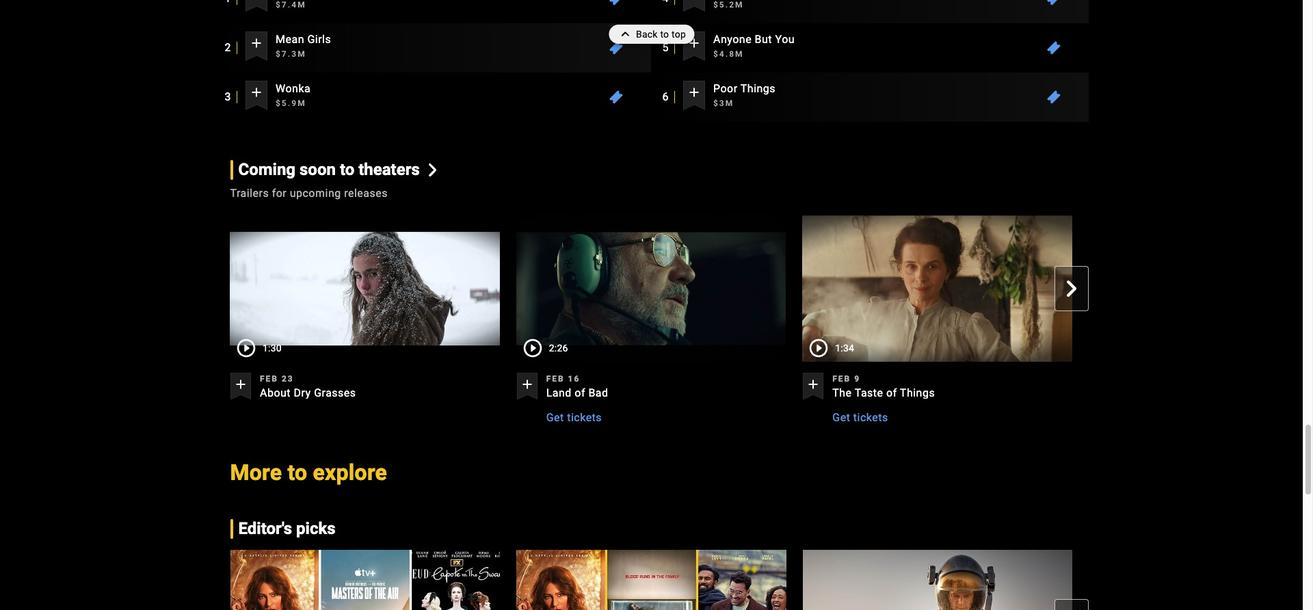 Task type: locate. For each thing, give the bounding box(es) containing it.
feb for about dry grasses
[[260, 374, 279, 384]]

poor things $3m
[[714, 82, 776, 108]]

0 horizontal spatial get
[[547, 411, 564, 424]]

wonka
[[276, 82, 311, 95]]

feb
[[260, 374, 279, 384], [547, 374, 565, 384], [833, 374, 851, 384]]

get tickets down taste on the right bottom of the page
[[833, 411, 889, 424]]

add image right 6
[[686, 84, 703, 101]]

$7.4m
[[276, 0, 306, 10]]

of down 16
[[575, 387, 586, 400]]

0 vertical spatial to
[[661, 29, 669, 40]]

2 feb from the left
[[547, 374, 565, 384]]

1 horizontal spatial of
[[887, 387, 898, 400]]

mean
[[276, 33, 304, 46]]

1 horizontal spatial get tickets
[[833, 411, 889, 424]]

add image
[[248, 0, 265, 2], [686, 0, 703, 2], [248, 84, 265, 101], [686, 84, 703, 101]]

2 get from the left
[[833, 411, 851, 424]]

0 horizontal spatial feb
[[260, 374, 279, 384]]

get for land
[[547, 411, 564, 424]]

2 vertical spatial to
[[288, 460, 307, 486]]

feb up land
[[547, 374, 565, 384]]

back to top button
[[609, 25, 695, 44]]

get tickets button for of
[[547, 405, 608, 426]]

add image left about
[[233, 376, 249, 393]]

0 horizontal spatial get tickets
[[547, 411, 602, 424]]

23
[[282, 374, 294, 384]]

1 horizontal spatial to
[[340, 160, 355, 180]]

1 get tickets from the left
[[547, 411, 602, 424]]

group
[[214, 213, 1314, 426], [516, 213, 786, 426], [803, 213, 1073, 426], [1089, 213, 1314, 426], [1089, 213, 1314, 365], [214, 550, 1314, 610], [230, 550, 500, 610], [517, 550, 787, 610], [803, 550, 1073, 610], [1090, 550, 1314, 610]]

tickets down taste on the right bottom of the page
[[854, 411, 889, 424]]

3
[[225, 91, 231, 104]]

get
[[547, 411, 564, 424], [833, 411, 851, 424]]

2 tickets from the left
[[854, 411, 889, 424]]

picks
[[296, 520, 336, 539]]

get tickets
[[547, 411, 602, 424], [833, 411, 889, 424]]

things right poor
[[741, 82, 776, 95]]

1 horizontal spatial poster image
[[1090, 550, 1314, 610]]

wonkashowtimes link image
[[609, 89, 625, 106]]

more to explore
[[230, 460, 387, 486]]

feb for the taste of things
[[833, 374, 851, 384]]

get down land
[[547, 411, 564, 424]]

coming soon to theaters link
[[230, 160, 440, 180]]

coming soon to theaters
[[238, 160, 420, 180]]

to up 5
[[661, 29, 669, 40]]

add image left $5.2m
[[686, 0, 703, 2]]

add image for wonka
[[248, 84, 265, 101]]

get for the
[[833, 411, 851, 424]]

2
[[225, 41, 231, 54]]

2 get tickets button from the left
[[833, 405, 894, 426]]

1 horizontal spatial tickets
[[854, 411, 889, 424]]

of right taste on the right bottom of the page
[[887, 387, 898, 400]]

add image left land
[[519, 376, 536, 393]]

1 horizontal spatial get
[[833, 411, 851, 424]]

1 vertical spatial things
[[900, 387, 936, 400]]

0 horizontal spatial things
[[741, 82, 776, 95]]

2:26 group
[[516, 213, 786, 365]]

$4.8m
[[714, 50, 744, 59]]

tickets down bad
[[567, 411, 602, 424]]

1:34 link
[[803, 213, 1073, 365]]

$5.2m
[[714, 0, 744, 10]]

releases
[[344, 187, 388, 200]]

0 horizontal spatial of
[[575, 387, 586, 400]]

1:30 link
[[230, 213, 500, 365]]

1 horizontal spatial get tickets button
[[833, 405, 894, 426]]

0 horizontal spatial tickets
[[567, 411, 602, 424]]

the
[[833, 387, 852, 400]]

9
[[855, 374, 861, 384]]

feb up the
[[833, 374, 851, 384]]

1 get from the left
[[547, 411, 564, 424]]

grasses
[[314, 387, 356, 400]]

16
[[568, 374, 581, 384]]

2 horizontal spatial to
[[661, 29, 669, 40]]

bande-annonce [fr] image
[[803, 213, 1073, 365]]

1 feb from the left
[[260, 374, 279, 384]]

0 horizontal spatial get tickets button
[[547, 405, 608, 426]]

to
[[661, 29, 669, 40], [340, 160, 355, 180], [288, 460, 307, 486]]

feb inside feb 9 the taste of things
[[833, 374, 851, 384]]

1 horizontal spatial things
[[900, 387, 936, 400]]

0 horizontal spatial to
[[288, 460, 307, 486]]

1:34 group
[[803, 213, 1073, 365]]

poor
[[714, 82, 738, 95]]

poster image
[[517, 550, 787, 610], [1090, 550, 1314, 610]]

1:34
[[836, 343, 855, 354]]

get tickets button
[[547, 405, 608, 426], [833, 405, 894, 426]]

2 of from the left
[[887, 387, 898, 400]]

trailers for upcoming releases
[[230, 187, 388, 200]]

$5.2m link
[[705, 0, 1038, 15]]

to for top
[[661, 29, 669, 40]]

get tickets button down taste on the right bottom of the page
[[833, 405, 894, 426]]

1 tickets from the left
[[567, 411, 602, 424]]

3 feb from the left
[[833, 374, 851, 384]]

0 vertical spatial things
[[741, 82, 776, 95]]

production art image
[[230, 550, 500, 610], [803, 550, 1073, 610]]

bad
[[589, 387, 609, 400]]

to right soon in the left of the page
[[340, 160, 355, 180]]

feb for land of bad
[[547, 374, 565, 384]]

feb inside feb 23 about dry grasses
[[260, 374, 279, 384]]

get tickets for taste
[[833, 411, 889, 424]]

add image left $7.4m
[[248, 0, 265, 2]]

feb inside feb 16 land of bad
[[547, 374, 565, 384]]

get tickets down land
[[547, 411, 602, 424]]

0 horizontal spatial production art image
[[230, 550, 500, 610]]

2 get tickets from the left
[[833, 411, 889, 424]]

2 horizontal spatial feb
[[833, 374, 851, 384]]

add image inside "about dry grasses" group
[[233, 376, 249, 393]]

things inside feb 9 the taste of things
[[900, 387, 936, 400]]

1:30
[[263, 343, 282, 354]]

add image for poor things
[[686, 84, 703, 101]]

feb up about
[[260, 374, 279, 384]]

add image left the
[[806, 376, 822, 393]]

1 horizontal spatial production art image
[[803, 550, 1073, 610]]

1 get tickets button from the left
[[547, 405, 608, 426]]

of
[[575, 387, 586, 400], [887, 387, 898, 400]]

add image
[[248, 35, 265, 51], [686, 35, 703, 51], [233, 376, 249, 393], [519, 376, 536, 393], [806, 376, 822, 393]]

things right taste on the right bottom of the page
[[900, 387, 936, 400]]

add image right 3
[[248, 84, 265, 101]]

get tickets button down feb 16 land of bad
[[547, 405, 608, 426]]

to inside button
[[661, 29, 669, 40]]

to right more
[[288, 460, 307, 486]]

get down the
[[833, 411, 851, 424]]

dry
[[294, 387, 311, 400]]

1 horizontal spatial feb
[[547, 374, 565, 384]]

tickets
[[567, 411, 602, 424], [854, 411, 889, 424]]

things
[[741, 82, 776, 95], [900, 387, 936, 400]]

mean girlsshowtimes link image
[[609, 40, 625, 56]]

0 horizontal spatial poster image
[[517, 550, 787, 610]]

tickets for of
[[567, 411, 602, 424]]

the beekeepershowtimes link image
[[609, 0, 625, 7]]

1 of from the left
[[575, 387, 586, 400]]



Task type: describe. For each thing, give the bounding box(es) containing it.
add image for 2:26
[[519, 376, 536, 393]]

add image for $5.2m
[[686, 0, 703, 2]]

about dry grasses group
[[230, 213, 500, 426]]

upcoming
[[290, 187, 341, 200]]

explore
[[313, 460, 387, 486]]

anyone
[[714, 33, 752, 46]]

mean girls $7.3m
[[276, 33, 331, 59]]

back
[[636, 29, 658, 40]]

soon
[[300, 160, 336, 180]]

add image right 5
[[686, 35, 703, 51]]

theaters
[[359, 160, 420, 180]]

to for explore
[[288, 460, 307, 486]]

add image for 1:30
[[233, 376, 249, 393]]

anyone but youshowtimes link image
[[1047, 40, 1063, 56]]

drive-away dolls image
[[1089, 213, 1314, 365]]

for
[[272, 187, 287, 200]]

land of bad image
[[516, 213, 786, 365]]

coming
[[238, 160, 296, 180]]

about dry grasses image
[[230, 213, 500, 365]]

6
[[663, 91, 669, 104]]

$7.4m link
[[268, 0, 600, 15]]

feb 16 land of bad
[[547, 374, 609, 400]]

anyone but you $4.8m
[[714, 33, 795, 59]]

trailers
[[230, 187, 269, 200]]

chevron right inline image
[[427, 164, 440, 177]]

wonka $5.9m
[[276, 82, 311, 108]]

you
[[776, 33, 795, 46]]

2 production art image from the left
[[803, 550, 1073, 610]]

group containing about dry grasses
[[214, 213, 1314, 426]]

$5.9m
[[276, 99, 306, 108]]

$3m
[[714, 99, 734, 108]]

$7.3m
[[276, 50, 306, 59]]

get tickets button for taste
[[833, 405, 894, 426]]

get tickets for of
[[547, 411, 602, 424]]

editor's
[[238, 520, 292, 539]]

group containing the taste of things
[[803, 213, 1073, 426]]

things inside poor things $3m
[[741, 82, 776, 95]]

expand less image
[[617, 25, 636, 44]]

feb 23 about dry grasses
[[260, 374, 356, 400]]

add image right 2 in the left of the page
[[248, 35, 265, 51]]

add image for $7.4m
[[248, 0, 265, 2]]

1 vertical spatial to
[[340, 160, 355, 180]]

editor's picks
[[238, 520, 336, 539]]

more
[[230, 460, 282, 486]]

feb 9 the taste of things
[[833, 374, 936, 400]]

top
[[672, 29, 686, 40]]

girls
[[308, 33, 331, 46]]

tickets for taste
[[854, 411, 889, 424]]

1 production art image from the left
[[230, 550, 500, 610]]

but
[[755, 33, 773, 46]]

chevron right inline image
[[1064, 281, 1081, 297]]

1 poster image from the left
[[517, 550, 787, 610]]

migrationshowtimes link image
[[1047, 0, 1063, 7]]

group containing land of bad
[[516, 213, 786, 426]]

of inside feb 9 the taste of things
[[887, 387, 898, 400]]

2:26
[[549, 343, 568, 354]]

2 poster image from the left
[[1090, 550, 1314, 610]]

taste
[[855, 387, 884, 400]]

add image for 1:34
[[806, 376, 822, 393]]

land
[[547, 387, 572, 400]]

2:26 link
[[516, 213, 786, 365]]

1:30 group
[[230, 213, 500, 365]]

5
[[663, 41, 669, 54]]

about
[[260, 387, 291, 400]]

poor thingsshowtimes link image
[[1047, 89, 1063, 106]]

of inside feb 16 land of bad
[[575, 387, 586, 400]]

back to top
[[636, 29, 686, 40]]



Task type: vqa. For each thing, say whether or not it's contained in the screenshot.
Billy the Kid (2022–2023)
no



